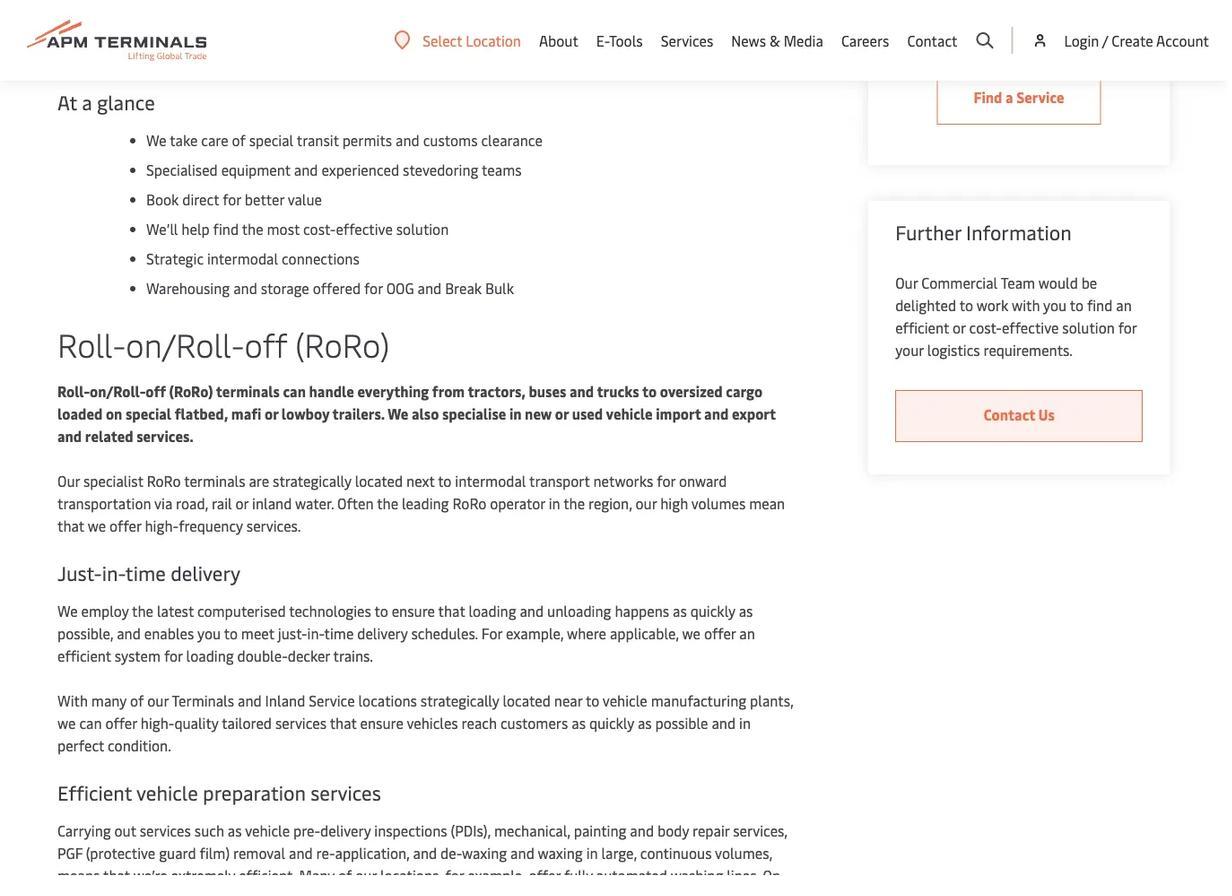 Task type: locate. For each thing, give the bounding box(es) containing it.
vehicle inside the carrying out services such as vehicle pre-delivery inspections (pdis), mechanical, painting and body repair services, pgf (protective guard film) removal and re-application, and de-waxing and waxing in large, continuous volumes, means that we're extremely efficient. many of our locations, for example, offer fully automated washing lines.
[[245, 821, 290, 841]]

offer inside "we employ the latest computerised technologies to ensure that loading and unloading happens as quickly as possible, and enables you to meet just-in-time delivery schedules. for example, where applicable, we offer an efficient system for loading double-decker trains."
[[704, 624, 736, 643]]

time up latest
[[125, 560, 166, 586]]

our
[[636, 494, 657, 513], [147, 691, 169, 711], [356, 866, 377, 877]]

cost- down work
[[970, 318, 1002, 337]]

locations
[[358, 691, 417, 711]]

effective up connections
[[336, 219, 393, 239]]

to inside with many of our terminals and inland service locations strategically located near to vehicle manufacturing plants, we can offer high-quality tailored services that ensure vehicles reach customers as quickly as possible and in perfect condition.
[[586, 691, 600, 711]]

train
[[422, 45, 452, 65]]

(roro) up handle
[[295, 323, 390, 366]]

0 horizontal spatial roro
[[147, 472, 181, 491]]

1 vertical spatial effective
[[1002, 318, 1059, 337]]

our for our commercial team would be delighted to work with you to find an efficient or cost-effective solution for your logistics requirements.
[[896, 273, 918, 292]]

for inside "we employ the latest computerised technologies to ensure that loading and unloading happens as quickly as possible, and enables you to meet just-in-time delivery schedules. for example, where applicable, we offer an efficient system for loading double-decker trains."
[[164, 646, 183, 666]]

for
[[482, 624, 502, 643]]

high- down via on the left bottom of the page
[[145, 516, 179, 536]]

washing
[[671, 866, 723, 877]]

1 horizontal spatial our
[[896, 273, 918, 292]]

1 vertical spatial bulk
[[704, 23, 733, 42]]

carrying
[[57, 821, 111, 841]]

ensure
[[392, 602, 435, 621], [360, 714, 404, 733]]

on/roll- down warehousing
[[126, 323, 244, 366]]

an inside "we employ the latest computerised technologies to ensure that loading and unloading happens as quickly as possible, and enables you to meet just-in-time delivery schedules. for example, where applicable, we offer an efficient system for loading double-decker trains."
[[740, 624, 755, 643]]

services down inland
[[275, 714, 327, 733]]

in
[[510, 404, 522, 423], [549, 494, 560, 513], [739, 714, 751, 733], [586, 844, 598, 863]]

our commercial team would be delighted to work with you to find an efficient or cost-effective solution for your logistics requirements.
[[896, 273, 1137, 360]]

on/roll-
[[126, 323, 244, 366], [90, 382, 146, 401]]

service right inland
[[309, 691, 355, 711]]

to right trucks
[[642, 382, 657, 401]]

handle
[[309, 382, 354, 401]]

1 vertical spatial roro
[[453, 494, 487, 513]]

1 horizontal spatial located
[[503, 691, 551, 711]]

2 horizontal spatial our
[[636, 494, 657, 513]]

for inside our commercial team would be delighted to work with you to find an efficient or cost-effective solution for your logistics requirements.
[[1119, 318, 1137, 337]]

0 vertical spatial solution
[[396, 219, 449, 239]]

1 vertical spatial special
[[126, 404, 171, 423]]

contact left us
[[984, 405, 1036, 424]]

delivery down frequency
[[171, 560, 241, 586]]

strategically inside with many of our terminals and inland service locations strategically located near to vehicle manufacturing plants, we can offer high-quality tailored services that ensure vehicles reach customers as quickly as possible and in perfect condition.
[[421, 691, 499, 711]]

delivery up the re-
[[320, 821, 371, 841]]

a right find on the top right of the page
[[1006, 87, 1014, 107]]

vehicle down trucks
[[606, 404, 653, 423]]

2 vertical spatial we
[[57, 602, 78, 621]]

0 vertical spatial our
[[896, 273, 918, 292]]

we down with in the left of the page
[[57, 714, 76, 733]]

our down application, in the bottom of the page
[[356, 866, 377, 877]]

1 horizontal spatial we
[[88, 516, 106, 536]]

where
[[567, 624, 607, 643]]

1 horizontal spatial effective
[[1002, 318, 1059, 337]]

delivery inside the carrying out services such as vehicle pre-delivery inspections (pdis), mechanical, painting and body repair services, pgf (protective guard film) removal and re-application, and de-waxing and waxing in large, continuous volumes, means that we're extremely efficient. many of our locations, for example, offer fully automated washing lines.
[[320, 821, 371, 841]]

break bulk significantly exceeds the size and/or weight of a standard container and is therefore handled as non- unitised cargo and normally placed on a bed of flat racks with a large number of lashing points. beak bulk cargo includes things like yachts, masts, industrial machines or train carriages.
[[57, 0, 773, 65]]

effective inside our commercial team would be delighted to work with you to find an efficient or cost-effective solution for your logistics requirements.
[[1002, 318, 1059, 337]]

the left latest
[[132, 602, 153, 621]]

we inside with many of our terminals and inland service locations strategically located near to vehicle manufacturing plants, we can offer high-quality tailored services that ensure vehicles reach customers as quickly as possible and in perfect condition.
[[57, 714, 76, 733]]

1 vertical spatial on
[[106, 404, 122, 423]]

schedules.
[[411, 624, 478, 643]]

0 horizontal spatial solution
[[396, 219, 449, 239]]

in left new
[[510, 404, 522, 423]]

unitised
[[57, 23, 109, 42]]

1 vertical spatial high-
[[141, 714, 174, 733]]

efficient vehicle preparation services
[[57, 780, 381, 806]]

off inside roll-on/roll-off (roro) terminals can handle everything from tractors, buses and trucks to oversized cargo loaded on special flatbed, mafi or lowboy trailers. we also specialise in new or used vehicle import and export and related services.
[[146, 382, 166, 401]]

information
[[966, 219, 1072, 245]]

0 vertical spatial services
[[275, 714, 327, 733]]

that inside the carrying out services such as vehicle pre-delivery inspections (pdis), mechanical, painting and body repair services, pgf (protective guard film) removal and re-application, and de-waxing and waxing in large, continuous volumes, means that we're extremely efficient. many of our locations, for example, offer fully automated washing lines.
[[103, 866, 130, 877]]

you inside our commercial team would be delighted to work with you to find an efficient or cost-effective solution for your logistics requirements.
[[1044, 296, 1067, 315]]

strategic
[[146, 249, 204, 268]]

cargo up export
[[726, 382, 763, 401]]

and right oog
[[418, 279, 442, 298]]

2 vertical spatial our
[[356, 866, 377, 877]]

to right technologies
[[375, 602, 388, 621]]

in up fully
[[586, 844, 598, 863]]

1 vertical spatial off
[[146, 382, 166, 401]]

can up perfect
[[79, 714, 102, 733]]

find right help
[[213, 219, 239, 239]]

media
[[784, 31, 824, 50]]

new
[[525, 404, 552, 423]]

on/roll- for roll-on/roll-off (roro) terminals can handle everything from tractors, buses and trucks to oversized cargo loaded on special flatbed, mafi or lowboy trailers. we also specialise in new or used vehicle import and export and related services.
[[90, 382, 146, 401]]

repair
[[693, 821, 730, 841]]

0 horizontal spatial find
[[213, 219, 239, 239]]

&
[[770, 31, 780, 50]]

near
[[554, 691, 583, 711]]

roll- inside roll-on/roll-off (roro) terminals can handle everything from tractors, buses and trucks to oversized cargo loaded on special flatbed, mafi or lowboy trailers. we also specialise in new or used vehicle import and export and related services.
[[57, 382, 90, 401]]

1 vertical spatial (roro)
[[169, 382, 213, 401]]

region,
[[589, 494, 632, 513]]

we take care of special transit permits and customs clearance
[[146, 131, 543, 150]]

transit
[[297, 131, 339, 150]]

0 horizontal spatial quickly
[[589, 714, 634, 733]]

our up delighted
[[896, 273, 918, 292]]

1 roll- from the top
[[57, 323, 126, 366]]

1 vertical spatial our
[[147, 691, 169, 711]]

1 horizontal spatial waxing
[[538, 844, 583, 863]]

intermodal
[[207, 249, 278, 268], [455, 472, 526, 491]]

on/roll- inside roll-on/roll-off (roro) terminals can handle everything from tractors, buses and trucks to oversized cargo loaded on special flatbed, mafi or lowboy trailers. we also specialise in new or used vehicle import and export and related services.
[[90, 382, 146, 401]]

with
[[424, 23, 452, 42], [1012, 296, 1040, 315]]

the inside "we employ the latest computerised technologies to ensure that loading and unloading happens as quickly as possible, and enables you to meet just-in-time delivery schedules. for example, where applicable, we offer an efficient system for loading double-decker trains."
[[132, 602, 153, 621]]

careers
[[842, 31, 890, 50]]

1 vertical spatial find
[[1087, 296, 1113, 315]]

vehicle right near
[[603, 691, 648, 711]]

in down transport
[[549, 494, 560, 513]]

effective up requirements.
[[1002, 318, 1059, 337]]

1 vertical spatial delivery
[[357, 624, 408, 643]]

1 horizontal spatial solution
[[1063, 318, 1115, 337]]

2 vertical spatial we
[[57, 714, 76, 733]]

in down plants,
[[739, 714, 751, 733]]

lowboy
[[282, 404, 330, 423]]

we up possible,
[[57, 602, 78, 621]]

an
[[1116, 296, 1132, 315], [740, 624, 755, 643]]

high- up condition.
[[141, 714, 174, 733]]

(roro) inside roll-on/roll-off (roro) terminals can handle everything from tractors, buses and trucks to oversized cargo loaded on special flatbed, mafi or lowboy trailers. we also specialise in new or used vehicle import and export and related services.
[[169, 382, 213, 401]]

inland
[[252, 494, 292, 513]]

can
[[283, 382, 306, 401], [79, 714, 102, 733]]

efficient down possible,
[[57, 646, 111, 666]]

special up related
[[126, 404, 171, 423]]

strategically up reach
[[421, 691, 499, 711]]

1 vertical spatial can
[[79, 714, 102, 733]]

1 vertical spatial contact
[[984, 405, 1036, 424]]

0 horizontal spatial loading
[[186, 646, 234, 666]]

example, inside the carrying out services such as vehicle pre-delivery inspections (pdis), mechanical, painting and body repair services, pgf (protective guard film) removal and re-application, and de-waxing and waxing in large, continuous volumes, means that we're extremely efficient. many of our locations, for example, offer fully automated washing lines.
[[468, 866, 525, 877]]

ensure down locations
[[360, 714, 404, 733]]

next
[[406, 472, 435, 491]]

possible,
[[57, 624, 113, 643]]

1 vertical spatial intermodal
[[455, 472, 526, 491]]

special inside roll-on/roll-off (roro) terminals can handle everything from tractors, buses and trucks to oversized cargo loaded on special flatbed, mafi or lowboy trailers. we also specialise in new or used vehicle import and export and related services.
[[126, 404, 171, 423]]

0 horizontal spatial waxing
[[462, 844, 507, 863]]

0 vertical spatial cost-
[[303, 219, 336, 239]]

(pdis),
[[451, 821, 491, 841]]

to right next
[[438, 472, 452, 491]]

0 horizontal spatial efficient
[[57, 646, 111, 666]]

news
[[732, 31, 766, 50]]

customs
[[423, 131, 478, 150]]

you
[[1044, 296, 1067, 315], [197, 624, 221, 643]]

can up lowboy
[[283, 382, 306, 401]]

the inside break bulk significantly exceeds the size and/or weight of a standard container and is therefore handled as non- unitised cargo and normally placed on a bed of flat racks with a large number of lashing points. beak bulk cargo includes things like yachts, masts, industrial machines or train carriages.
[[266, 0, 287, 20]]

and
[[565, 0, 589, 20], [152, 23, 176, 42], [396, 131, 420, 150], [294, 160, 318, 179], [233, 279, 257, 298], [418, 279, 442, 298], [570, 382, 594, 401], [704, 404, 729, 423], [57, 427, 82, 446], [520, 602, 544, 621], [117, 624, 141, 643], [238, 691, 262, 711], [712, 714, 736, 733], [630, 821, 654, 841], [289, 844, 313, 863], [413, 844, 437, 863], [511, 844, 535, 863]]

our inside our commercial team would be delighted to work with you to find an efficient or cost-effective solution for your logistics requirements.
[[896, 273, 918, 292]]

0 horizontal spatial you
[[197, 624, 221, 643]]

time
[[125, 560, 166, 586], [324, 624, 354, 643]]

or
[[406, 45, 419, 65], [953, 318, 966, 337], [265, 404, 278, 423], [555, 404, 569, 423], [236, 494, 249, 513]]

waxing up fully
[[538, 844, 583, 863]]

standard
[[440, 0, 497, 20]]

offer inside the carrying out services such as vehicle pre-delivery inspections (pdis), mechanical, painting and body repair services, pgf (protective guard film) removal and re-application, and de-waxing and waxing in large, continuous volumes, means that we're extremely efficient. many of our locations, for example, offer fully automated washing lines.
[[529, 866, 561, 877]]

2 roll- from the top
[[57, 382, 90, 401]]

news & media button
[[732, 0, 824, 81]]

our inside our specialist roro terminals are strategically located next to intermodal transport networks for onward transportation via road, rail or inland water. often the leading roro operator in the region, our high volumes mean that we offer high-frequency services.
[[57, 472, 80, 491]]

high- inside with many of our terminals and inland service locations strategically located near to vehicle manufacturing plants, we can offer high-quality tailored services that ensure vehicles reach customers as quickly as possible and in perfect condition.
[[141, 714, 174, 733]]

vehicle inside roll-on/roll-off (roro) terminals can handle everything from tractors, buses and trucks to oversized cargo loaded on special flatbed, mafi or lowboy trailers. we also specialise in new or used vehicle import and export and related services.
[[606, 404, 653, 423]]

frequency
[[179, 516, 243, 536]]

we for transit
[[146, 131, 167, 150]]

services.
[[137, 427, 194, 446], [247, 516, 301, 536]]

1 horizontal spatial strategically
[[421, 691, 499, 711]]

your
[[896, 340, 924, 360]]

in-
[[102, 560, 125, 586], [307, 624, 324, 643]]

1 vertical spatial ensure
[[360, 714, 404, 733]]

buses
[[529, 382, 566, 401]]

cargo inside roll-on/roll-off (roro) terminals can handle everything from tractors, buses and trucks to oversized cargo loaded on special flatbed, mafi or lowboy trailers. we also specialise in new or used vehicle import and export and related services.
[[726, 382, 763, 401]]

a up select
[[429, 0, 436, 20]]

0 vertical spatial off
[[244, 323, 287, 366]]

and down manufacturing
[[712, 714, 736, 733]]

in inside with many of our terminals and inland service locations strategically located near to vehicle manufacturing plants, we can offer high-quality tailored services that ensure vehicles reach customers as quickly as possible and in perfect condition.
[[739, 714, 751, 733]]

contact button
[[908, 0, 958, 81]]

0 vertical spatial services.
[[137, 427, 194, 446]]

off for roll-on/roll-off (roro)
[[244, 323, 287, 366]]

break right oog
[[445, 279, 482, 298]]

service right find on the top right of the page
[[1017, 87, 1065, 107]]

0 vertical spatial break
[[57, 0, 94, 20]]

1 horizontal spatial services.
[[247, 516, 301, 536]]

1 horizontal spatial on
[[285, 23, 302, 42]]

roll-on/roll-off (roro)
[[57, 323, 390, 366]]

enables
[[144, 624, 194, 643]]

services. down inland
[[247, 516, 301, 536]]

quickly inside "we employ the latest computerised technologies to ensure that loading and unloading happens as quickly as possible, and enables you to meet just-in-time delivery schedules. for example, where applicable, we offer an efficient system for loading double-decker trains."
[[691, 602, 736, 621]]

1 vertical spatial solution
[[1063, 318, 1115, 337]]

1 vertical spatial in-
[[307, 624, 324, 643]]

0 vertical spatial located
[[355, 472, 403, 491]]

0 vertical spatial effective
[[336, 219, 393, 239]]

our for our specialist roro terminals are strategically located next to intermodal transport networks for onward transportation via road, rail or inland water. often the leading roro operator in the region, our high volumes mean that we offer high-frequency services.
[[57, 472, 80, 491]]

1 horizontal spatial we
[[146, 131, 167, 150]]

industrial
[[277, 45, 338, 65]]

1 horizontal spatial roro
[[453, 494, 487, 513]]

painting
[[574, 821, 627, 841]]

1 vertical spatial located
[[503, 691, 551, 711]]

roll-
[[57, 323, 126, 366], [57, 382, 90, 401]]

1 vertical spatial we
[[682, 624, 701, 643]]

we right applicable,
[[682, 624, 701, 643]]

off down storage
[[244, 323, 287, 366]]

that down transportation
[[57, 516, 84, 536]]

0 vertical spatial service
[[1017, 87, 1065, 107]]

0 vertical spatial intermodal
[[207, 249, 278, 268]]

0 vertical spatial terminals
[[216, 382, 280, 401]]

1 horizontal spatial our
[[356, 866, 377, 877]]

1 horizontal spatial can
[[283, 382, 306, 401]]

on/roll- up the loaded
[[90, 382, 146, 401]]

intermodal down most
[[207, 249, 278, 268]]

1 vertical spatial time
[[324, 624, 354, 643]]

we inside "we employ the latest computerised technologies to ensure that loading and unloading happens as quickly as possible, and enables you to meet just-in-time delivery schedules. for example, where applicable, we offer an efficient system for loading double-decker trains."
[[57, 602, 78, 621]]

guard
[[159, 844, 196, 863]]

solution down the be
[[1063, 318, 1115, 337]]

services,
[[733, 821, 788, 841]]

manufacturing
[[651, 691, 747, 711]]

off down roll-on/roll-off (roro)
[[146, 382, 166, 401]]

time down technologies
[[324, 624, 354, 643]]

strategically up "water."
[[273, 472, 351, 491]]

with
[[57, 691, 88, 711]]

inspections
[[374, 821, 447, 841]]

0 horizontal spatial located
[[355, 472, 403, 491]]

our left high
[[636, 494, 657, 513]]

0 vertical spatial in-
[[102, 560, 125, 586]]

break up unitised
[[57, 0, 94, 20]]

just-
[[278, 624, 307, 643]]

for inside the carrying out services such as vehicle pre-delivery inspections (pdis), mechanical, painting and body repair services, pgf (protective guard film) removal and re-application, and de-waxing and waxing in large, continuous volumes, means that we're extremely efficient. many of our locations, for example, offer fully automated washing lines.
[[446, 866, 464, 877]]

and up "system"
[[117, 624, 141, 643]]

located
[[355, 472, 403, 491], [503, 691, 551, 711]]

special up 'equipment'
[[249, 131, 294, 150]]

0 vertical spatial can
[[283, 382, 306, 401]]

a
[[429, 0, 436, 20], [305, 23, 313, 42], [456, 23, 463, 42], [1006, 87, 1014, 107], [82, 89, 92, 115]]

our left the terminals
[[147, 691, 169, 711]]

find down the be
[[1087, 296, 1113, 315]]

on down size
[[285, 23, 302, 42]]

and down the pre-
[[289, 844, 313, 863]]

efficient inside "we employ the latest computerised technologies to ensure that loading and unloading happens as quickly as possible, and enables you to meet just-in-time delivery schedules. for example, where applicable, we offer an efficient system for loading double-decker trains."
[[57, 646, 111, 666]]

/
[[1103, 31, 1108, 50]]

0 vertical spatial contact
[[908, 31, 958, 50]]

services
[[661, 31, 714, 50]]

1 horizontal spatial time
[[324, 624, 354, 643]]

specialised equipment and experienced stevedoring teams
[[146, 160, 522, 179]]

we down everything
[[388, 404, 409, 423]]

offer up manufacturing
[[704, 624, 736, 643]]

team
[[1001, 273, 1035, 292]]

1 vertical spatial example,
[[468, 866, 525, 877]]

0 vertical spatial with
[[424, 23, 452, 42]]

0 horizontal spatial can
[[79, 714, 102, 733]]

our
[[896, 273, 918, 292], [57, 472, 80, 491]]

as
[[725, 0, 739, 20], [673, 602, 687, 621], [739, 602, 753, 621], [572, 714, 586, 733], [638, 714, 652, 733], [228, 821, 242, 841]]

we
[[88, 516, 106, 536], [682, 624, 701, 643], [57, 714, 76, 733]]

logistics
[[928, 340, 980, 360]]

1 horizontal spatial loading
[[469, 602, 516, 621]]

or inside break bulk significantly exceeds the size and/or weight of a standard container and is therefore handled as non- unitised cargo and normally placed on a bed of flat racks with a large number of lashing points. beak bulk cargo includes things like yachts, masts, industrial machines or train carriages.
[[406, 45, 419, 65]]

0 vertical spatial loading
[[469, 602, 516, 621]]

double-
[[237, 646, 288, 666]]

export
[[732, 404, 776, 423]]

example, right the for
[[506, 624, 564, 643]]

0 horizontal spatial we
[[57, 602, 78, 621]]

to inside roll-on/roll-off (roro) terminals can handle everything from tractors, buses and trucks to oversized cargo loaded on special flatbed, mafi or lowboy trailers. we also specialise in new or used vehicle import and export and related services.
[[642, 382, 657, 401]]

1 vertical spatial quickly
[[589, 714, 634, 733]]

or right rail on the left of page
[[236, 494, 249, 513]]

1 horizontal spatial service
[[1017, 87, 1065, 107]]

0 horizontal spatial services.
[[137, 427, 194, 446]]

1 horizontal spatial (roro)
[[295, 323, 390, 366]]

cost- up connections
[[303, 219, 336, 239]]

1 horizontal spatial bulk
[[485, 279, 514, 298]]

services. inside roll-on/roll-off (roro) terminals can handle everything from tractors, buses and trucks to oversized cargo loaded on special flatbed, mafi or lowboy trailers. we also specialise in new or used vehicle import and export and related services.
[[137, 427, 194, 446]]

services up guard
[[140, 821, 191, 841]]

delivery up "trains."
[[357, 624, 408, 643]]

or right mafi
[[265, 404, 278, 423]]

contact us link
[[896, 390, 1143, 442]]

lashing
[[573, 23, 619, 42]]

in- up employ
[[102, 560, 125, 586]]

offer
[[110, 516, 141, 536], [704, 624, 736, 643], [105, 714, 137, 733], [529, 866, 561, 877]]

0 vertical spatial on/roll-
[[126, 323, 244, 366]]

0 horizontal spatial break
[[57, 0, 94, 20]]

2 vertical spatial bulk
[[485, 279, 514, 298]]

1 horizontal spatial contact
[[984, 405, 1036, 424]]

specialist
[[83, 472, 143, 491]]

the left size
[[266, 0, 287, 20]]

0 vertical spatial strategically
[[273, 472, 351, 491]]

0 vertical spatial example,
[[506, 624, 564, 643]]

service inside with many of our terminals and inland service locations strategically located near to vehicle manufacturing plants, we can offer high-quality tailored services that ensure vehicles reach customers as quickly as possible and in perfect condition.
[[309, 691, 355, 711]]

0 vertical spatial (roro)
[[295, 323, 390, 366]]

located up often
[[355, 472, 403, 491]]

volumes
[[692, 494, 746, 513]]

and down the loaded
[[57, 427, 82, 446]]

efficient inside our commercial team would be delighted to work with you to find an efficient or cost-effective solution for your logistics requirements.
[[896, 318, 949, 337]]

0 horizontal spatial an
[[740, 624, 755, 643]]

transportation
[[57, 494, 151, 513]]

1 vertical spatial an
[[740, 624, 755, 643]]

contact right 'careers' dropdown button
[[908, 31, 958, 50]]

inland
[[265, 691, 305, 711]]

that down (protective
[[103, 866, 130, 877]]

2 vertical spatial delivery
[[320, 821, 371, 841]]

terminals up rail on the left of page
[[184, 472, 245, 491]]

you down computerised
[[197, 624, 221, 643]]

offer down transportation
[[110, 516, 141, 536]]

racks
[[387, 23, 421, 42]]

1 vertical spatial roll-
[[57, 382, 90, 401]]

technologies
[[289, 602, 371, 621]]

2 waxing from the left
[[538, 844, 583, 863]]

to down the be
[[1070, 296, 1084, 315]]

in inside our specialist roro terminals are strategically located next to intermodal transport networks for onward transportation via road, rail or inland water. often the leading roro operator in the region, our high volumes mean that we offer high-frequency services.
[[549, 494, 560, 513]]

locations,
[[380, 866, 442, 877]]

our inside our specialist roro terminals are strategically located next to intermodal transport networks for onward transportation via road, rail or inland water. often the leading roro operator in the region, our high volumes mean that we offer high-frequency services.
[[636, 494, 657, 513]]

1 horizontal spatial in-
[[307, 624, 324, 643]]

offer inside our specialist roro terminals are strategically located next to intermodal transport networks for onward transportation via road, rail or inland water. often the leading roro operator in the region, our high volumes mean that we offer high-frequency services.
[[110, 516, 141, 536]]

1 horizontal spatial off
[[244, 323, 287, 366]]

0 vertical spatial on
[[285, 23, 302, 42]]

1 vertical spatial on/roll-
[[90, 382, 146, 401]]

(roro) for roll-on/roll-off (roro) terminals can handle everything from tractors, buses and trucks to oversized cargo loaded on special flatbed, mafi or lowboy trailers. we also specialise in new or used vehicle import and export and related services.
[[169, 382, 213, 401]]

0 horizontal spatial in-
[[102, 560, 125, 586]]

off for roll-on/roll-off (roro) terminals can handle everything from tractors, buses and trucks to oversized cargo loaded on special flatbed, mafi or lowboy trailers. we also specialise in new or used vehicle import and export and related services.
[[146, 382, 166, 401]]

terminals up mafi
[[216, 382, 280, 401]]

or down racks
[[406, 45, 419, 65]]

0 vertical spatial you
[[1044, 296, 1067, 315]]

to
[[960, 296, 973, 315], [1070, 296, 1084, 315], [642, 382, 657, 401], [438, 472, 452, 491], [375, 602, 388, 621], [224, 624, 238, 643], [586, 691, 600, 711]]

select
[[423, 31, 462, 50]]

with up train
[[424, 23, 452, 42]]

a left "bed" on the left top of the page
[[305, 23, 313, 42]]

0 vertical spatial ensure
[[392, 602, 435, 621]]

an inside our commercial team would be delighted to work with you to find an efficient or cost-effective solution for your logistics requirements.
[[1116, 296, 1132, 315]]

or up 'logistics'
[[953, 318, 966, 337]]

0 horizontal spatial we
[[57, 714, 76, 733]]

0 horizontal spatial (roro)
[[169, 382, 213, 401]]

body
[[658, 821, 689, 841]]

our inside with many of our terminals and inland service locations strategically located near to vehicle manufacturing plants, we can offer high-quality tailored services that ensure vehicles reach customers as quickly as possible and in perfect condition.
[[147, 691, 169, 711]]

quickly left possible
[[589, 714, 634, 733]]

special
[[249, 131, 294, 150], [126, 404, 171, 423]]

or inside our commercial team would be delighted to work with you to find an efficient or cost-effective solution for your logistics requirements.
[[953, 318, 966, 337]]

0 horizontal spatial contact
[[908, 31, 958, 50]]

terminals inside our specialist roro terminals are strategically located next to intermodal transport networks for onward transportation via road, rail or inland water. often the leading roro operator in the region, our high volumes mean that we offer high-frequency services.
[[184, 472, 245, 491]]

on inside break bulk significantly exceeds the size and/or weight of a standard container and is therefore handled as non- unitised cargo and normally placed on a bed of flat racks with a large number of lashing points. beak bulk cargo includes things like yachts, masts, industrial machines or train carriages.
[[285, 23, 302, 42]]

time inside "we employ the latest computerised technologies to ensure that loading and unloading happens as quickly as possible, and enables you to meet just-in-time delivery schedules. for example, where applicable, we offer an efficient system for loading double-decker trains."
[[324, 624, 354, 643]]



Task type: describe. For each thing, give the bounding box(es) containing it.
better
[[245, 190, 285, 209]]

oog
[[386, 279, 414, 298]]

points.
[[623, 23, 666, 42]]

often
[[337, 494, 374, 513]]

terminals inside roll-on/roll-off (roro) terminals can handle everything from tractors, buses and trucks to oversized cargo loaded on special flatbed, mafi or lowboy trailers. we also specialise in new or used vehicle import and export and related services.
[[216, 382, 280, 401]]

that inside our specialist roro terminals are strategically located next to intermodal transport networks for onward transportation via road, rail or inland water. often the leading roro operator in the region, our high volumes mean that we offer high-frequency services.
[[57, 516, 84, 536]]

strategically inside our specialist roro terminals are strategically located next to intermodal transport networks for onward transportation via road, rail or inland water. often the leading roro operator in the region, our high volumes mean that we offer high-frequency services.
[[273, 472, 351, 491]]

contact for contact
[[908, 31, 958, 50]]

0 vertical spatial time
[[125, 560, 166, 586]]

of inside the carrying out services such as vehicle pre-delivery inspections (pdis), mechanical, painting and body repair services, pgf (protective guard film) removal and re-application, and de-waxing and waxing in large, continuous volumes, means that we're extremely efficient. many of our locations, for example, offer fully automated washing lines.
[[338, 866, 352, 877]]

services inside with many of our terminals and inland service locations strategically located near to vehicle manufacturing plants, we can offer high-quality tailored services that ensure vehicles reach customers as quickly as possible and in perfect condition.
[[275, 714, 327, 733]]

most
[[267, 219, 300, 239]]

we employ the latest computerised technologies to ensure that loading and unloading happens as quickly as possible, and enables you to meet just-in-time delivery schedules. for example, where applicable, we offer an efficient system for loading double-decker trains.
[[57, 602, 755, 666]]

find
[[974, 87, 1003, 107]]

the up strategic intermodal connections on the left top of the page
[[242, 219, 263, 239]]

to down commercial
[[960, 296, 973, 315]]

delivery inside "we employ the latest computerised technologies to ensure that loading and unloading happens as quickly as possible, and enables you to meet just-in-time delivery schedules. for example, where applicable, we offer an efficient system for loading double-decker trains."
[[357, 624, 408, 643]]

vehicle inside with many of our terminals and inland service locations strategically located near to vehicle manufacturing plants, we can offer high-quality tailored services that ensure vehicles reach customers as quickly as possible and in perfect condition.
[[603, 691, 648, 711]]

service inside find a service link
[[1017, 87, 1065, 107]]

just-
[[57, 560, 102, 586]]

to down computerised
[[224, 624, 238, 643]]

we inside our specialist roro terminals are strategically located next to intermodal transport networks for onward transportation via road, rail or inland water. often the leading roro operator in the region, our high volumes mean that we offer high-frequency services.
[[88, 516, 106, 536]]

cargo up things
[[112, 23, 148, 42]]

many
[[299, 866, 335, 877]]

experienced
[[322, 160, 399, 179]]

carrying out services such as vehicle pre-delivery inspections (pdis), mechanical, painting and body repair services, pgf (protective guard film) removal and re-application, and de-waxing and waxing in large, continuous volumes, means that we're extremely efficient. many of our locations, for example, offer fully automated washing lines. 
[[57, 821, 788, 877]]

and right "permits"
[[396, 131, 420, 150]]

0 vertical spatial delivery
[[171, 560, 241, 586]]

application,
[[335, 844, 410, 863]]

that inside with many of our terminals and inland service locations strategically located near to vehicle manufacturing plants, we can offer high-quality tailored services that ensure vehicles reach customers as quickly as possible and in perfect condition.
[[330, 714, 357, 733]]

import
[[656, 404, 701, 423]]

used
[[572, 404, 603, 423]]

located inside our specialist roro terminals are strategically located next to intermodal transport networks for onward transportation via road, rail or inland water. often the leading roro operator in the region, our high volumes mean that we offer high-frequency services.
[[355, 472, 403, 491]]

plants,
[[750, 691, 794, 711]]

work
[[977, 296, 1009, 315]]

our specialist roro terminals are strategically located next to intermodal transport networks for onward transportation via road, rail or inland water. often the leading roro operator in the region, our high volumes mean that we offer high-frequency services.
[[57, 472, 785, 536]]

from
[[432, 382, 465, 401]]

removal
[[233, 844, 285, 863]]

we inside "we employ the latest computerised technologies to ensure that loading and unloading happens as quickly as possible, and enables you to meet just-in-time delivery schedules. for example, where applicable, we offer an efficient system for loading double-decker trains."
[[682, 624, 701, 643]]

and up used at the top left of page
[[570, 382, 594, 401]]

further information
[[896, 219, 1072, 245]]

connections
[[282, 249, 360, 268]]

and down strategic intermodal connections on the left top of the page
[[233, 279, 257, 298]]

to inside our specialist roro terminals are strategically located next to intermodal transport networks for onward transportation via road, rail or inland water. often the leading roro operator in the region, our high volumes mean that we offer high-frequency services.
[[438, 472, 452, 491]]

via
[[154, 494, 172, 513]]

and up value
[[294, 160, 318, 179]]

everything
[[358, 382, 429, 401]]

warehousing
[[146, 279, 230, 298]]

for inside our specialist roro terminals are strategically located next to intermodal transport networks for onward transportation via road, rail or inland water. often the leading roro operator in the region, our high volumes mean that we offer high-frequency services.
[[657, 472, 676, 491]]

intermodal inside our specialist roro terminals are strategically located next to intermodal transport networks for onward transportation via road, rail or inland water. often the leading roro operator in the region, our high volumes mean that we offer high-frequency services.
[[455, 472, 526, 491]]

services inside the carrying out services such as vehicle pre-delivery inspections (pdis), mechanical, painting and body repair services, pgf (protective guard film) removal and re-application, and de-waxing and waxing in large, continuous volumes, means that we're extremely efficient. many of our locations, for example, offer fully automated washing lines.
[[140, 821, 191, 841]]

re-
[[316, 844, 335, 863]]

a right at
[[82, 89, 92, 115]]

we for technologies
[[57, 602, 78, 621]]

create
[[1112, 31, 1154, 50]]

normally
[[179, 23, 236, 42]]

out
[[114, 821, 136, 841]]

oversized
[[660, 382, 723, 401]]

as inside break bulk significantly exceeds the size and/or weight of a standard container and is therefore handled as non- unitised cargo and normally placed on a bed of flat racks with a large number of lashing points. beak bulk cargo includes things like yachts, masts, industrial machines or train carriages.
[[725, 0, 739, 20]]

(protective
[[86, 844, 155, 863]]

or right new
[[555, 404, 569, 423]]

we'll
[[146, 219, 178, 239]]

computerised
[[197, 602, 286, 621]]

careers button
[[842, 0, 890, 81]]

delighted
[[896, 296, 957, 315]]

mean
[[749, 494, 785, 513]]

on inside roll-on/roll-off (roro) terminals can handle everything from tractors, buses and trucks to oversized cargo loaded on special flatbed, mafi or lowboy trailers. we also specialise in new or used vehicle import and export and related services.
[[106, 404, 122, 423]]

1 vertical spatial services
[[311, 780, 381, 806]]

roll- for roll-on/roll-off (roro) terminals can handle everything from tractors, buses and trucks to oversized cargo loaded on special flatbed, mafi or lowboy trailers. we also specialise in new or used vehicle import and export and related services.
[[57, 382, 90, 401]]

1 vertical spatial loading
[[186, 646, 234, 666]]

e-tools
[[597, 31, 643, 50]]

book direct for better value
[[146, 190, 322, 209]]

solution inside our commercial team would be delighted to work with you to find an efficient or cost-effective solution for your logistics requirements.
[[1063, 318, 1115, 337]]

you inside "we employ the latest computerised technologies to ensure that loading and unloading happens as quickly as possible, and enables you to meet just-in-time delivery schedules. for example, where applicable, we offer an efficient system for loading double-decker trains."
[[197, 624, 221, 643]]

our inside the carrying out services such as vehicle pre-delivery inspections (pdis), mechanical, painting and body repair services, pgf (protective guard film) removal and re-application, and de-waxing and waxing in large, continuous volumes, means that we're extremely efficient. many of our locations, for example, offer fully automated washing lines.
[[356, 866, 377, 877]]

and left the unloading
[[520, 602, 544, 621]]

1 horizontal spatial break
[[445, 279, 482, 298]]

book
[[146, 190, 179, 209]]

break inside break bulk significantly exceeds the size and/or weight of a standard container and is therefore handled as non- unitised cargo and normally placed on a bed of flat racks with a large number of lashing points. beak bulk cargo includes things like yachts, masts, industrial machines or train carriages.
[[57, 0, 94, 20]]

and up 'like'
[[152, 23, 176, 42]]

perfect
[[57, 736, 104, 755]]

about button
[[539, 0, 579, 81]]

care
[[201, 131, 228, 150]]

number
[[503, 23, 553, 42]]

(roro) for roll-on/roll-off (roro)
[[295, 323, 390, 366]]

select location button
[[394, 30, 521, 50]]

and down mechanical,
[[511, 844, 535, 863]]

services. inside our specialist roro terminals are strategically located next to intermodal transport networks for onward transportation via road, rail or inland water. often the leading roro operator in the region, our high volumes mean that we offer high-frequency services.
[[247, 516, 301, 536]]

strategic intermodal connections
[[146, 249, 360, 268]]

or inside our specialist roro terminals are strategically located next to intermodal transport networks for onward transportation via road, rail or inland water. often the leading roro operator in the region, our high volumes mean that we offer high-frequency services.
[[236, 494, 249, 513]]

commercial
[[922, 273, 998, 292]]

0 vertical spatial special
[[249, 131, 294, 150]]

0 vertical spatial find
[[213, 219, 239, 239]]

and up tailored
[[238, 691, 262, 711]]

unloading
[[547, 602, 611, 621]]

the down transport
[[564, 494, 585, 513]]

ensure inside "we employ the latest computerised technologies to ensure that loading and unloading happens as quickly as possible, and enables you to meet just-in-time delivery schedules. for example, where applicable, we offer an efficient system for loading double-decker trains."
[[392, 602, 435, 621]]

volumes,
[[715, 844, 772, 863]]

means
[[57, 866, 100, 877]]

and left is on the top left of the page
[[565, 0, 589, 20]]

on/roll- for roll-on/roll-off (roro)
[[126, 323, 244, 366]]

news & media
[[732, 31, 824, 50]]

tools
[[609, 31, 643, 50]]

be
[[1082, 273, 1098, 292]]

and left body
[[630, 821, 654, 841]]

we're
[[133, 866, 168, 877]]

non-
[[743, 0, 773, 20]]

networks
[[594, 472, 654, 491]]

cost- inside our commercial team would be delighted to work with you to find an efficient or cost-effective solution for your logistics requirements.
[[970, 318, 1002, 337]]

extremely
[[171, 866, 235, 877]]

that inside "we employ the latest computerised technologies to ensure that loading and unloading happens as quickly as possible, and enables you to meet just-in-time delivery schedules. for example, where applicable, we offer an efficient system for loading double-decker trains."
[[438, 602, 465, 621]]

and up "locations," at the left of page
[[413, 844, 437, 863]]

0 horizontal spatial intermodal
[[207, 249, 278, 268]]

located inside with many of our terminals and inland service locations strategically located near to vehicle manufacturing plants, we can offer high-quality tailored services that ensure vehicles reach customers as quickly as possible and in perfect condition.
[[503, 691, 551, 711]]

high- inside our specialist roro terminals are strategically located next to intermodal transport networks for onward transportation via road, rail or inland water. often the leading roro operator in the region, our high volumes mean that we offer high-frequency services.
[[145, 516, 179, 536]]

0 horizontal spatial bulk
[[98, 0, 126, 20]]

1 waxing from the left
[[462, 844, 507, 863]]

and down oversized
[[704, 404, 729, 423]]

with inside break bulk significantly exceeds the size and/or weight of a standard container and is therefore handled as non- unitised cargo and normally placed on a bed of flat racks with a large number of lashing points. beak bulk cargo includes things like yachts, masts, industrial machines or train carriages.
[[424, 23, 452, 42]]

us
[[1039, 405, 1055, 424]]

is
[[592, 0, 602, 20]]

can inside roll-on/roll-off (roro) terminals can handle everything from tractors, buses and trucks to oversized cargo loaded on special flatbed, mafi or lowboy trailers. we also specialise in new or used vehicle import and export and related services.
[[283, 382, 306, 401]]

stevedoring
[[403, 160, 479, 179]]

contact us
[[984, 405, 1055, 424]]

as inside the carrying out services such as vehicle pre-delivery inspections (pdis), mechanical, painting and body repair services, pgf (protective guard film) removal and re-application, and de-waxing and waxing in large, continuous volumes, means that we're extremely efficient. many of our locations, for example, offer fully automated washing lines.
[[228, 821, 242, 841]]

the right often
[[377, 494, 398, 513]]

quickly inside with many of our terminals and inland service locations strategically located near to vehicle manufacturing plants, we can offer high-quality tailored services that ensure vehicles reach customers as quickly as possible and in perfect condition.
[[589, 714, 634, 733]]

help
[[182, 219, 210, 239]]

select location
[[423, 31, 521, 50]]

weight
[[365, 0, 408, 20]]

trains.
[[333, 646, 373, 666]]

a left large at left top
[[456, 23, 463, 42]]

ensure inside with many of our terminals and inland service locations strategically located near to vehicle manufacturing plants, we can offer high-quality tailored services that ensure vehicles reach customers as quickly as possible and in perfect condition.
[[360, 714, 404, 733]]

vehicles
[[407, 714, 458, 733]]

contact for contact us
[[984, 405, 1036, 424]]

can inside with many of our terminals and inland service locations strategically located near to vehicle manufacturing plants, we can offer high-quality tailored services that ensure vehicles reach customers as quickly as possible and in perfect condition.
[[79, 714, 102, 733]]

in- inside "we employ the latest computerised technologies to ensure that loading and unloading happens as quickly as possible, and enables you to meet just-in-time delivery schedules. for example, where applicable, we offer an efficient system for loading double-decker trains."
[[307, 624, 324, 643]]

tailored
[[222, 714, 272, 733]]

in inside the carrying out services such as vehicle pre-delivery inspections (pdis), mechanical, painting and body repair services, pgf (protective guard film) removal and re-application, and de-waxing and waxing in large, continuous volumes, means that we're extremely efficient. many of our locations, for example, offer fully automated washing lines.
[[586, 844, 598, 863]]

quality
[[174, 714, 219, 733]]

therefore
[[605, 0, 666, 20]]

fully
[[564, 866, 593, 877]]

with inside our commercial team would be delighted to work with you to find an efficient or cost-effective solution for your logistics requirements.
[[1012, 296, 1040, 315]]

lines.
[[727, 866, 760, 877]]

find inside our commercial team would be delighted to work with you to find an efficient or cost-effective solution for your logistics requirements.
[[1087, 296, 1113, 315]]

storage
[[261, 279, 309, 298]]

of inside with many of our terminals and inland service locations strategically located near to vehicle manufacturing plants, we can offer high-quality tailored services that ensure vehicles reach customers as quickly as possible and in perfect condition.
[[130, 691, 144, 711]]

operator
[[490, 494, 545, 513]]

roll- for roll-on/roll-off (roro)
[[57, 323, 126, 366]]

vehicle down condition.
[[136, 780, 198, 806]]

offer inside with many of our terminals and inland service locations strategically located near to vehicle manufacturing plants, we can offer high-quality tailored services that ensure vehicles reach customers as quickly as possible and in perfect condition.
[[105, 714, 137, 733]]

we inside roll-on/roll-off (roro) terminals can handle everything from tractors, buses and trucks to oversized cargo loaded on special flatbed, mafi or lowboy trailers. we also specialise in new or used vehicle import and export and related services.
[[388, 404, 409, 423]]

login / create account link
[[1031, 0, 1209, 81]]

film)
[[200, 844, 230, 863]]

in inside roll-on/roll-off (roro) terminals can handle everything from tractors, buses and trucks to oversized cargo loaded on special flatbed, mafi or lowboy trailers. we also specialise in new or used vehicle import and export and related services.
[[510, 404, 522, 423]]

rail
[[212, 494, 232, 513]]

applicable,
[[610, 624, 679, 643]]

flat
[[361, 23, 384, 42]]

0 horizontal spatial cost-
[[303, 219, 336, 239]]

possible
[[656, 714, 708, 733]]

cargo down non-
[[737, 23, 772, 42]]

example, inside "we employ the latest computerised technologies to ensure that loading and unloading happens as quickly as possible, and enables you to meet just-in-time delivery schedules. for example, where applicable, we offer an efficient system for loading double-decker trains."
[[506, 624, 564, 643]]

beak
[[669, 23, 701, 42]]



Task type: vqa. For each thing, say whether or not it's contained in the screenshot.
'E-TOOLS'
yes



